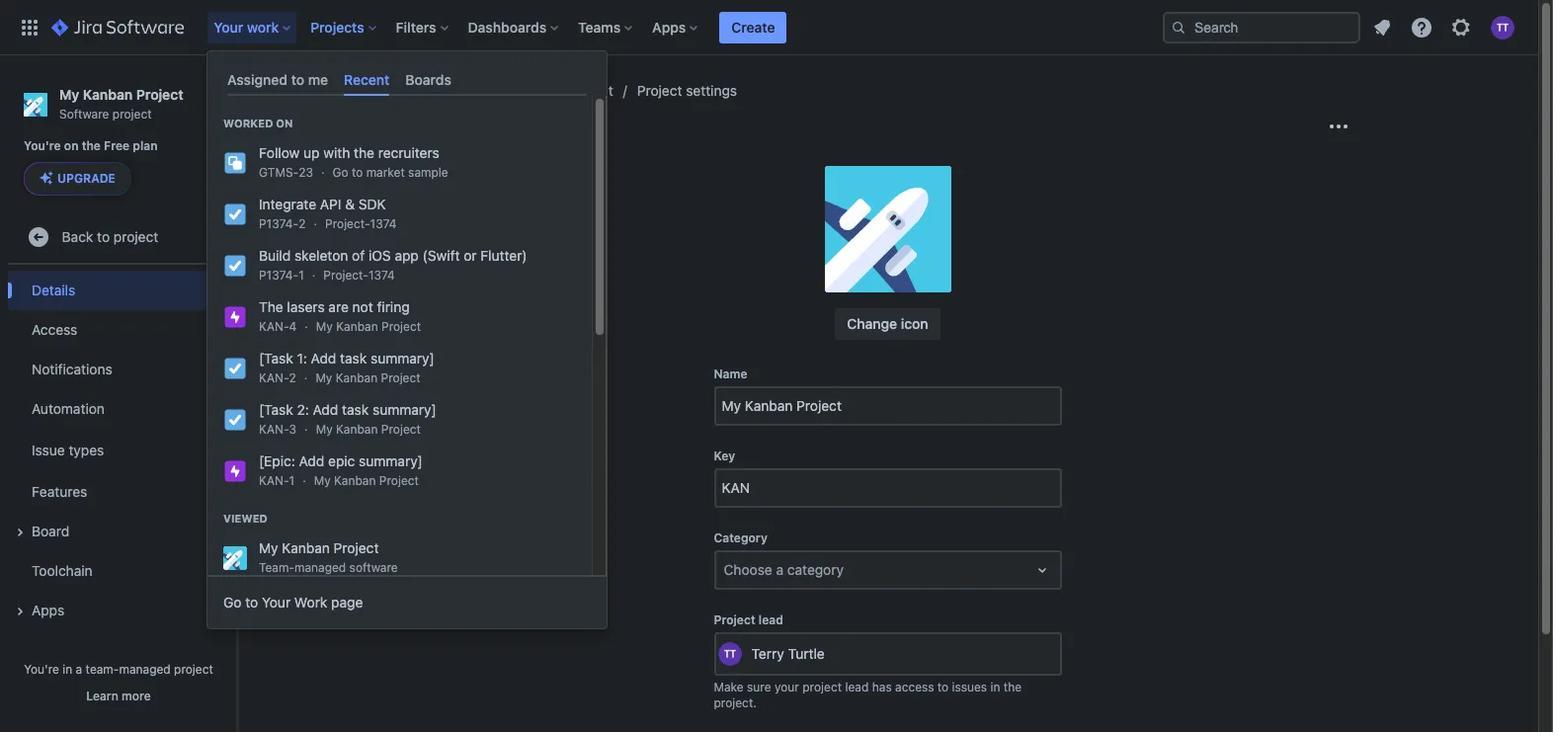 Task type: vqa. For each thing, say whether or not it's contained in the screenshot.
Detail view
no



Task type: locate. For each thing, give the bounding box(es) containing it.
kan- for [task 1: add task summary]
[[259, 371, 289, 386]]

apps right teams dropdown button
[[652, 18, 686, 35]]

kan-3
[[259, 422, 297, 437]]

1 horizontal spatial 2
[[299, 217, 306, 231]]

[task up kan-2 at the bottom left
[[259, 350, 293, 367]]

23
[[299, 165, 313, 180]]

settings image
[[1450, 15, 1473, 39]]

you're for you're in a team-managed project
[[24, 662, 59, 677]]

lasers
[[287, 299, 325, 315]]

1 vertical spatial 2
[[289, 371, 296, 386]]

project-1374 for &
[[325, 217, 397, 231]]

create
[[732, 18, 775, 35]]

project up terry turtle icon
[[714, 613, 756, 627]]

1374 down ios
[[368, 268, 395, 283]]

you're
[[24, 139, 61, 153], [24, 662, 59, 677]]

access
[[895, 680, 934, 695]]

expand image up toolchain at the bottom left of the page
[[8, 521, 32, 545]]

1 vertical spatial lead
[[845, 680, 869, 695]]

p1374- for integrate
[[259, 217, 299, 231]]

p1374- down integrate
[[259, 217, 299, 231]]

1 p1374- from the top
[[259, 217, 299, 231]]

1 vertical spatial summary]
[[373, 401, 437, 418]]

projects link
[[417, 79, 470, 103]]

task right 1:
[[340, 350, 367, 367]]

2
[[299, 217, 306, 231], [289, 371, 296, 386]]

details up access on the left of the page
[[32, 282, 75, 298]]

team-
[[259, 560, 294, 575]]

your
[[214, 18, 243, 35], [262, 594, 291, 611]]

0 vertical spatial in
[[63, 662, 72, 677]]

my kanban project down epic
[[314, 473, 419, 488]]

to for project
[[97, 228, 110, 245]]

access
[[32, 321, 77, 338]]

the inside make sure your project lead has access to issues in the project.
[[1004, 680, 1022, 695]]

project- down &
[[325, 217, 370, 231]]

go left work
[[223, 594, 242, 611]]

create button
[[720, 11, 787, 43]]

expand image inside apps button
[[8, 600, 32, 624]]

worked
[[223, 117, 273, 130]]

plan
[[133, 139, 158, 153]]

2 up 3
[[289, 371, 296, 386]]

terry turtle
[[751, 645, 825, 662]]

change icon button
[[835, 308, 940, 340]]

project inside my kanban project link
[[568, 82, 613, 99]]

apps button
[[8, 591, 229, 631]]

1 for skeleton
[[299, 268, 304, 283]]

1 horizontal spatial go
[[333, 165, 348, 180]]

1374 for ios
[[368, 268, 395, 283]]

task for 2:
[[342, 401, 369, 418]]

[task for [task 1: add task summary]
[[259, 350, 293, 367]]

managed up more
[[119, 662, 171, 677]]

managed inside my kanban project team-managed software
[[294, 560, 346, 575]]

my kanban project down not
[[316, 319, 421, 334]]

add
[[311, 350, 336, 367], [313, 401, 338, 418], [299, 453, 324, 470]]

build
[[259, 247, 291, 264]]

my kanban project link
[[493, 79, 613, 103]]

project-
[[325, 217, 370, 231], [323, 268, 368, 283]]

group
[[8, 265, 229, 637]]

1374 down sdk
[[370, 217, 397, 231]]

project-1374
[[325, 217, 397, 231], [323, 268, 395, 283]]

1 vertical spatial project-1374
[[323, 268, 395, 283]]

kan- down the
[[259, 319, 289, 334]]

0 horizontal spatial apps
[[32, 602, 64, 618]]

summary] right epic
[[359, 453, 423, 470]]

lead
[[759, 613, 783, 627], [845, 680, 869, 695]]

task
[[340, 350, 367, 367], [342, 401, 369, 418]]

epic
[[328, 453, 355, 470]]

0 vertical spatial a
[[776, 561, 784, 578]]

kan- up kan-3 in the bottom of the page
[[259, 371, 289, 386]]

you're left "team-"
[[24, 662, 59, 677]]

0 vertical spatial go
[[333, 165, 348, 180]]

summary] for [task 2: add task summary]
[[373, 401, 437, 418]]

0 horizontal spatial 1
[[289, 473, 295, 488]]

project- down of
[[323, 268, 368, 283]]

apps inside button
[[32, 602, 64, 618]]

free
[[104, 139, 130, 153]]

0 vertical spatial lead
[[759, 613, 783, 627]]

my inside the my kanban project software project
[[59, 86, 79, 103]]

a right choose
[[776, 561, 784, 578]]

[epic: add epic summary]
[[259, 453, 423, 470]]

team-
[[86, 662, 119, 677]]

back
[[62, 228, 93, 245]]

kanban down not
[[336, 319, 378, 334]]

make
[[714, 680, 744, 695]]

lead left has
[[845, 680, 869, 695]]

not
[[352, 299, 373, 315]]

1 vertical spatial add
[[313, 401, 338, 418]]

my up team-
[[259, 540, 278, 556]]

1 vertical spatial a
[[76, 662, 82, 677]]

you're for you're on the free plan
[[24, 139, 61, 153]]

add right 2: in the bottom of the page
[[313, 401, 338, 418]]

1 horizontal spatial details
[[421, 111, 492, 138]]

0 vertical spatial your
[[214, 18, 243, 35]]

2 expand image from the top
[[8, 600, 32, 624]]

project-1374 down of
[[323, 268, 395, 283]]

kanban up software
[[83, 86, 133, 103]]

up
[[303, 144, 320, 161]]

my down [epic: add epic summary]
[[314, 473, 331, 488]]

your work button
[[208, 11, 299, 43]]

in right issues
[[991, 680, 1000, 695]]

types
[[69, 442, 104, 458]]

to for me
[[291, 71, 304, 88]]

0 vertical spatial 1
[[299, 268, 304, 283]]

assigned
[[227, 71, 288, 88]]

projects inside dropdown button
[[310, 18, 364, 35]]

project up plan
[[112, 107, 152, 121]]

project inside the my kanban project software project
[[136, 86, 183, 103]]

1 horizontal spatial 1
[[299, 268, 304, 283]]

1 expand image from the top
[[8, 521, 32, 545]]

lead up terry
[[759, 613, 783, 627]]

0 horizontal spatial projects
[[310, 18, 364, 35]]

my right the projects link
[[493, 82, 513, 99]]

0 vertical spatial 1374
[[370, 217, 397, 231]]

to left work
[[245, 594, 258, 611]]

features
[[32, 483, 87, 500]]

1 vertical spatial in
[[991, 680, 1000, 695]]

kanban down dashboards dropdown button
[[516, 82, 564, 99]]

1 vertical spatial task
[[342, 401, 369, 418]]

projects down filters popup button
[[417, 82, 470, 99]]

1 vertical spatial expand image
[[8, 600, 32, 624]]

1 horizontal spatial a
[[776, 561, 784, 578]]

1 horizontal spatial in
[[991, 680, 1000, 695]]

expand image for apps
[[8, 600, 32, 624]]

gtms-
[[259, 165, 299, 180]]

flutter)
[[481, 247, 527, 264]]

2 [task from the top
[[259, 401, 293, 418]]

to left me
[[291, 71, 304, 88]]

in left "team-"
[[63, 662, 72, 677]]

project up software
[[334, 540, 379, 556]]

Search field
[[1163, 11, 1361, 43]]

1 vertical spatial details
[[32, 282, 75, 298]]

0 horizontal spatial 2
[[289, 371, 296, 386]]

2 horizontal spatial the
[[1004, 680, 1022, 695]]

0 vertical spatial managed
[[294, 560, 346, 575]]

learn
[[86, 689, 118, 704]]

1 vertical spatial 1374
[[368, 268, 395, 283]]

add right 1:
[[311, 350, 336, 367]]

1 vertical spatial go
[[223, 594, 242, 611]]

filters button
[[390, 11, 456, 43]]

2 kan- from the top
[[259, 371, 289, 386]]

board
[[32, 523, 69, 539]]

to down follow up with the recruiters
[[352, 165, 363, 180]]

1 vertical spatial you're
[[24, 662, 59, 677]]

toolchain
[[32, 562, 93, 579]]

a left "team-"
[[76, 662, 82, 677]]

kanban
[[516, 82, 564, 99], [83, 86, 133, 103], [336, 319, 378, 334], [336, 371, 378, 386], [336, 422, 378, 437], [334, 473, 376, 488], [282, 540, 330, 556]]

project right your
[[803, 680, 842, 695]]

details link
[[8, 271, 229, 311]]

go down 'with'
[[333, 165, 348, 180]]

kan- for the lasers are not firing
[[259, 319, 289, 334]]

icon
[[901, 315, 929, 332]]

kanban inside the my kanban project software project
[[83, 86, 133, 103]]

managed up work
[[294, 560, 346, 575]]

0 vertical spatial you're
[[24, 139, 61, 153]]

0 vertical spatial summary]
[[371, 350, 435, 367]]

0 horizontal spatial a
[[76, 662, 82, 677]]

0 vertical spatial project-1374
[[325, 217, 397, 231]]

[task for [task 2: add task summary]
[[259, 401, 293, 418]]

search image
[[1171, 19, 1187, 35]]

kan- up [epic:
[[259, 422, 289, 437]]

your inside 'dropdown button'
[[214, 18, 243, 35]]

add left epic
[[299, 453, 324, 470]]

project left settings on the top of the page
[[637, 82, 682, 99]]

learn more button
[[86, 689, 151, 705]]

sample
[[408, 165, 448, 180]]

my kanban project down primary element
[[493, 82, 613, 99]]

1 you're from the top
[[24, 139, 61, 153]]

your down team-
[[262, 594, 291, 611]]

project
[[568, 82, 613, 99], [637, 82, 682, 99], [136, 86, 183, 103], [381, 319, 421, 334], [381, 371, 421, 386], [381, 422, 421, 437], [379, 473, 419, 488], [334, 540, 379, 556], [714, 613, 756, 627]]

1 vertical spatial project-
[[323, 268, 368, 283]]

projects for the projects link
[[417, 82, 470, 99]]

you're left on
[[24, 139, 61, 153]]

kanban down epic
[[334, 473, 376, 488]]

my up software
[[59, 86, 79, 103]]

1
[[299, 268, 304, 283], [289, 473, 295, 488]]

2 you're from the top
[[24, 662, 59, 677]]

1 horizontal spatial your
[[262, 594, 291, 611]]

1 down [epic:
[[289, 473, 295, 488]]

back to project link
[[8, 218, 229, 257]]

jira software image
[[51, 15, 184, 39], [51, 15, 184, 39]]

category
[[787, 561, 844, 578]]

recruiters
[[378, 144, 439, 161]]

0 vertical spatial p1374-
[[259, 217, 299, 231]]

0 vertical spatial 2
[[299, 217, 306, 231]]

2 vertical spatial summary]
[[359, 453, 423, 470]]

0 vertical spatial project-
[[325, 217, 370, 231]]

0 vertical spatial details
[[421, 111, 492, 138]]

my down [task 1: add task summary]
[[316, 371, 332, 386]]

1 horizontal spatial managed
[[294, 560, 346, 575]]

1 vertical spatial 1
[[289, 473, 295, 488]]

issue
[[32, 442, 65, 458]]

teams
[[578, 18, 621, 35]]

project-1374 down &
[[325, 217, 397, 231]]

summary] down firing
[[371, 350, 435, 367]]

open image
[[1030, 558, 1054, 582]]

the right on
[[82, 139, 101, 153]]

a
[[776, 561, 784, 578], [76, 662, 82, 677]]

1 vertical spatial projects
[[417, 82, 470, 99]]

4 kan- from the top
[[259, 473, 289, 488]]

terry turtle image
[[718, 642, 742, 666]]

software
[[59, 107, 109, 121]]

details down the projects link
[[421, 111, 492, 138]]

app
[[395, 247, 419, 264]]

kanban up team-
[[282, 540, 330, 556]]

expand image down toolchain at the bottom left of the page
[[8, 600, 32, 624]]

0 vertical spatial add
[[311, 350, 336, 367]]

project
[[112, 107, 152, 121], [114, 228, 158, 245], [174, 662, 213, 677], [803, 680, 842, 695]]

0 vertical spatial expand image
[[8, 521, 32, 545]]

kanban down "[task 2: add task summary]"
[[336, 422, 378, 437]]

kanban down [task 1: add task summary]
[[336, 371, 378, 386]]

kan- for [epic: add epic summary]
[[259, 473, 289, 488]]

go to market sample
[[333, 165, 448, 180]]

you're in a team-managed project
[[24, 662, 213, 677]]

0 horizontal spatial details
[[32, 282, 75, 298]]

banner
[[0, 0, 1538, 55]]

to right back
[[97, 228, 110, 245]]

expand image inside board button
[[8, 521, 32, 545]]

more image
[[1327, 115, 1350, 138]]

the
[[82, 139, 101, 153], [354, 144, 374, 161], [1004, 680, 1022, 695]]

my kanban project software project
[[59, 86, 183, 121]]

1 horizontal spatial apps
[[652, 18, 686, 35]]

managed
[[294, 560, 346, 575], [119, 662, 171, 677]]

1 vertical spatial p1374-
[[259, 268, 299, 283]]

board button
[[8, 512, 229, 552]]

3 kan- from the top
[[259, 422, 289, 437]]

my kanban project down "[task 2: add task summary]"
[[316, 422, 421, 437]]

task down [task 1: add task summary]
[[342, 401, 369, 418]]

0 horizontal spatial your
[[214, 18, 243, 35]]

0 vertical spatial apps
[[652, 18, 686, 35]]

apps down toolchain at the bottom left of the page
[[32, 602, 64, 618]]

2 p1374- from the top
[[259, 268, 299, 283]]

name
[[714, 367, 748, 381]]

1 vertical spatial apps
[[32, 602, 64, 618]]

dashboards button
[[462, 11, 566, 43]]

p1374- down build
[[259, 268, 299, 283]]

teams button
[[572, 11, 640, 43]]

1 kan- from the top
[[259, 319, 289, 334]]

0 vertical spatial [task
[[259, 350, 293, 367]]

tab list
[[219, 63, 595, 96]]

kan- down [epic:
[[259, 473, 289, 488]]

projects up me
[[310, 18, 364, 35]]

to left issues
[[937, 680, 949, 695]]

1 horizontal spatial lead
[[845, 680, 869, 695]]

1 down 'skeleton'
[[299, 268, 304, 283]]

1 horizontal spatial projects
[[417, 82, 470, 99]]

go to your work page
[[223, 594, 363, 611]]

0 horizontal spatial in
[[63, 662, 72, 677]]

project inside the my kanban project software project
[[112, 107, 152, 121]]

0 vertical spatial projects
[[310, 18, 364, 35]]

project- for &
[[325, 217, 370, 231]]

upgrade button
[[25, 163, 130, 195]]

my kanban project for [epic: add epic summary]
[[314, 473, 419, 488]]

0 horizontal spatial managed
[[119, 662, 171, 677]]

0 vertical spatial task
[[340, 350, 367, 367]]

expand image
[[8, 521, 32, 545], [8, 600, 32, 624]]

2 down integrate
[[299, 217, 306, 231]]

has
[[872, 680, 892, 695]]

build skeleton of ios app (swift or flutter)
[[259, 247, 527, 264]]

the right issues
[[1004, 680, 1022, 695]]

task for 1:
[[340, 350, 367, 367]]

summary] down [task 1: add task summary]
[[373, 401, 437, 418]]

settings
[[686, 82, 737, 99]]

project down primary element
[[568, 82, 613, 99]]

0 horizontal spatial go
[[223, 594, 242, 611]]

the right 'with'
[[354, 144, 374, 161]]

1 vertical spatial [task
[[259, 401, 293, 418]]

terry
[[751, 645, 784, 662]]

1 [task from the top
[[259, 350, 293, 367]]

[task up kan-3 in the bottom of the page
[[259, 401, 293, 418]]

your left work
[[214, 18, 243, 35]]

you're on the free plan
[[24, 139, 158, 153]]

project up plan
[[136, 86, 183, 103]]

1 vertical spatial managed
[[119, 662, 171, 677]]

my inside my kanban project link
[[493, 82, 513, 99]]

project down firing
[[381, 319, 421, 334]]



Task type: describe. For each thing, give the bounding box(es) containing it.
Category text field
[[724, 560, 728, 580]]

project inside project settings link
[[637, 82, 682, 99]]

project- for of
[[323, 268, 368, 283]]

1:
[[297, 350, 307, 367]]

project-1374 for of
[[323, 268, 395, 283]]

[task 2: add task summary]
[[259, 401, 437, 418]]

project settings
[[637, 82, 737, 99]]

project.
[[714, 696, 757, 710]]

1 for add
[[289, 473, 295, 488]]

or
[[464, 247, 477, 264]]

apps button
[[646, 11, 706, 43]]

appswitcher icon image
[[18, 15, 41, 39]]

banner containing your work
[[0, 0, 1538, 55]]

go for go to market sample
[[333, 165, 348, 180]]

learn more
[[86, 689, 151, 704]]

my kanban project for the lasers are not firing
[[316, 319, 421, 334]]

me
[[308, 71, 328, 88]]

1 horizontal spatial the
[[354, 144, 374, 161]]

access link
[[8, 311, 229, 350]]

p1374-2
[[259, 217, 306, 231]]

1 vertical spatial your
[[262, 594, 291, 611]]

change icon
[[847, 315, 929, 332]]

your profile and settings image
[[1491, 15, 1515, 39]]

Name field
[[716, 388, 1060, 424]]

0 horizontal spatial the
[[82, 139, 101, 153]]

notifications
[[32, 361, 112, 377]]

viewed
[[223, 512, 268, 525]]

tab list containing assigned to me
[[219, 63, 595, 96]]

project right "team-"
[[174, 662, 213, 677]]

1374 for sdk
[[370, 217, 397, 231]]

your
[[775, 680, 799, 695]]

on
[[276, 117, 293, 130]]

key
[[714, 449, 735, 463]]

project down [epic: add epic summary]
[[379, 473, 419, 488]]

my down "[task 2: add task summary]"
[[316, 422, 333, 437]]

my inside my kanban project team-managed software
[[259, 540, 278, 556]]

2 vertical spatial add
[[299, 453, 324, 470]]

on
[[64, 139, 79, 153]]

worked on
[[223, 117, 293, 130]]

issue types
[[32, 442, 104, 458]]

3
[[289, 422, 297, 437]]

0 horizontal spatial lead
[[759, 613, 783, 627]]

p1374- for build
[[259, 268, 299, 283]]

[task 1: add task summary]
[[259, 350, 435, 367]]

apps inside popup button
[[652, 18, 686, 35]]

gtms-23
[[259, 165, 313, 180]]

(swift
[[423, 247, 460, 264]]

work
[[294, 594, 327, 611]]

are
[[328, 299, 349, 315]]

managed for project
[[294, 560, 346, 575]]

more
[[122, 689, 151, 704]]

follow up with the recruiters
[[259, 144, 439, 161]]

project up the details link
[[114, 228, 158, 245]]

Key field
[[716, 470, 1060, 506]]

group containing details
[[8, 265, 229, 637]]

sdk
[[359, 196, 386, 213]]

2:
[[297, 401, 309, 418]]

lead inside make sure your project lead has access to issues in the project.
[[845, 680, 869, 695]]

kan- for [task 2: add task summary]
[[259, 422, 289, 437]]

your work
[[214, 18, 279, 35]]

2 for [task
[[289, 371, 296, 386]]

notifications image
[[1370, 15, 1394, 39]]

project down "[task 2: add task summary]"
[[381, 422, 421, 437]]

[epic:
[[259, 453, 295, 470]]

boards
[[405, 71, 452, 88]]

features link
[[8, 473, 229, 512]]

issues
[[952, 680, 987, 695]]

expand image for board
[[8, 521, 32, 545]]

projects for the "projects" dropdown button
[[310, 18, 364, 35]]

projects button
[[305, 11, 384, 43]]

project settings link
[[637, 79, 737, 103]]

toolchain link
[[8, 552, 229, 591]]

choose
[[724, 561, 772, 578]]

go for go to your work page
[[223, 594, 242, 611]]

to inside make sure your project lead has access to issues in the project.
[[937, 680, 949, 695]]

my kanban project down [task 1: add task summary]
[[316, 371, 421, 386]]

project avatar image
[[825, 166, 951, 292]]

kan-4
[[259, 319, 297, 334]]

assigned to me
[[227, 71, 328, 88]]

market
[[366, 165, 405, 180]]

help image
[[1410, 15, 1434, 39]]

to for your
[[245, 594, 258, 611]]

my down 'the lasers are not firing' at the top left
[[316, 319, 333, 334]]

primary element
[[12, 0, 1163, 55]]

work
[[247, 18, 279, 35]]

sure
[[747, 680, 771, 695]]

project down [task 1: add task summary]
[[381, 371, 421, 386]]

go to your work page link
[[207, 583, 607, 622]]

with
[[323, 144, 350, 161]]

add for 2:
[[313, 401, 338, 418]]

my kanban project team-managed software
[[259, 540, 398, 575]]

integrate api & sdk
[[259, 196, 386, 213]]

in inside make sure your project lead has access to issues in the project.
[[991, 680, 1000, 695]]

change
[[847, 315, 897, 332]]

recent
[[344, 71, 390, 88]]

to for market
[[352, 165, 363, 180]]

add for 1:
[[311, 350, 336, 367]]

page
[[331, 594, 363, 611]]

notifications link
[[8, 350, 229, 390]]

ios
[[369, 247, 391, 264]]

kanban inside my kanban project team-managed software
[[282, 540, 330, 556]]

turtle
[[788, 645, 825, 662]]

choose a category
[[724, 561, 844, 578]]

kan-2
[[259, 371, 296, 386]]

my kanban project for [task 2: add task summary]
[[316, 422, 421, 437]]

automation
[[32, 400, 105, 417]]

of
[[352, 247, 365, 264]]

filters
[[396, 18, 436, 35]]

project inside my kanban project team-managed software
[[334, 540, 379, 556]]

api
[[320, 196, 341, 213]]

summary] for [task 1: add task summary]
[[371, 350, 435, 367]]

2 for integrate
[[299, 217, 306, 231]]

the lasers are not firing
[[259, 299, 410, 315]]

integrate
[[259, 196, 316, 213]]

managed for a
[[119, 662, 171, 677]]

project inside make sure your project lead has access to issues in the project.
[[803, 680, 842, 695]]

the
[[259, 299, 283, 315]]



